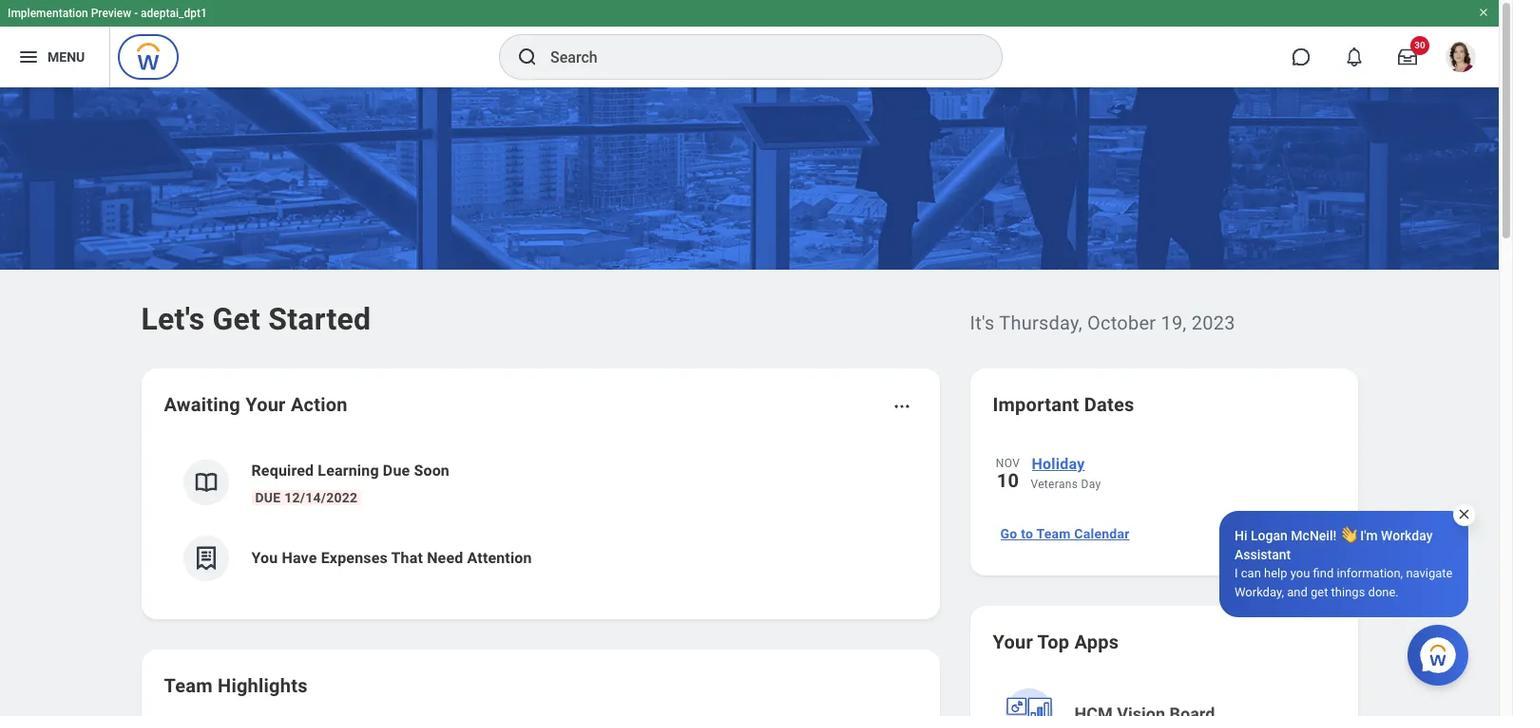 Task type: describe. For each thing, give the bounding box(es) containing it.
get
[[1311, 586, 1328, 600]]

thursday,
[[999, 312, 1082, 335]]

you
[[1291, 567, 1310, 581]]

navigate
[[1406, 567, 1453, 581]]

find
[[1313, 567, 1334, 581]]

action
[[291, 394, 348, 416]]

30 button
[[1387, 36, 1430, 78]]

profile logan mcneil image
[[1446, 42, 1476, 76]]

soon
[[414, 462, 450, 480]]

1 horizontal spatial your
[[993, 631, 1033, 654]]

10
[[997, 470, 1019, 492]]

day
[[1081, 478, 1101, 491]]

required
[[251, 462, 314, 480]]

0 horizontal spatial your
[[245, 394, 286, 416]]

it's thursday, october 19, 2023
[[970, 312, 1235, 335]]

team highlights
[[164, 675, 308, 698]]

2023
[[1192, 312, 1235, 335]]

mcneil!
[[1291, 528, 1337, 544]]

can
[[1241, 567, 1261, 581]]

nov 10
[[996, 457, 1020, 492]]

notifications large image
[[1345, 48, 1364, 67]]

required learning due soon
[[251, 462, 450, 480]]

menu banner
[[0, 0, 1499, 87]]

preview
[[91, 7, 131, 20]]

assistant
[[1235, 548, 1291, 563]]

things
[[1331, 586, 1365, 600]]

veterans
[[1031, 478, 1078, 491]]

let's
[[141, 301, 205, 337]]

30
[[1415, 40, 1426, 50]]

x image
[[1457, 508, 1471, 522]]

apps
[[1075, 631, 1119, 654]]

👋
[[1340, 528, 1357, 544]]

information,
[[1337, 567, 1403, 581]]

learning
[[318, 462, 379, 480]]

calendar
[[1074, 527, 1130, 542]]

team inside button
[[1036, 527, 1071, 542]]

justify image
[[17, 46, 40, 68]]

menu button
[[0, 27, 110, 87]]

adeptai_dpt1
[[141, 7, 207, 20]]

nov
[[996, 457, 1020, 471]]

menu
[[48, 49, 85, 64]]

help
[[1264, 567, 1288, 581]]

dates
[[1084, 394, 1135, 416]]



Task type: locate. For each thing, give the bounding box(es) containing it.
1 horizontal spatial team
[[1036, 527, 1071, 542]]

awaiting
[[164, 394, 240, 416]]

0 horizontal spatial due
[[255, 490, 281, 506]]

your left top
[[993, 631, 1033, 654]]

team right to
[[1036, 527, 1071, 542]]

due 12/14/2022
[[255, 490, 358, 506]]

i'm
[[1360, 528, 1378, 544]]

due left soon
[[383, 462, 410, 480]]

team left "highlights"
[[164, 675, 213, 698]]

important
[[993, 394, 1079, 416]]

you have expenses that need attention
[[251, 549, 532, 567]]

close environment banner image
[[1478, 7, 1489, 18]]

it's
[[970, 312, 995, 335]]

go to team calendar button
[[993, 515, 1137, 553]]

i
[[1235, 567, 1238, 581]]

related actions image
[[892, 397, 911, 416]]

go to team calendar
[[1000, 527, 1130, 542]]

0 vertical spatial your
[[245, 394, 286, 416]]

you have expenses that need attention button
[[164, 521, 917, 597]]

important dates
[[993, 394, 1135, 416]]

workday,
[[1235, 586, 1284, 600]]

1 vertical spatial due
[[255, 490, 281, 506]]

need
[[427, 549, 463, 567]]

implementation
[[8, 7, 88, 20]]

due down required
[[255, 490, 281, 506]]

holiday
[[1032, 455, 1085, 473]]

-
[[134, 7, 138, 20]]

12/14/2022
[[284, 490, 358, 506]]

1 vertical spatial team
[[164, 675, 213, 698]]

due
[[383, 462, 410, 480], [255, 490, 281, 506]]

october
[[1087, 312, 1156, 335]]

hi logan mcneil! 👋 i'm workday assistant i can help you find information, navigate workday, and get things done.
[[1235, 528, 1453, 600]]

search image
[[516, 46, 539, 68]]

top
[[1038, 631, 1070, 654]]

your top apps
[[993, 631, 1119, 654]]

logan
[[1251, 528, 1288, 544]]

let's get started main content
[[0, 87, 1499, 717]]

1 horizontal spatial due
[[383, 462, 410, 480]]

done.
[[1368, 586, 1399, 600]]

team
[[1036, 527, 1071, 542], [164, 675, 213, 698]]

started
[[268, 301, 371, 337]]

your left action
[[245, 394, 286, 416]]

dashboard expenses image
[[192, 545, 220, 573]]

0 horizontal spatial team
[[164, 675, 213, 698]]

19,
[[1161, 312, 1187, 335]]

workday
[[1381, 528, 1433, 544]]

attention
[[467, 549, 532, 567]]

awaiting your action list
[[164, 445, 917, 597]]

go
[[1000, 527, 1017, 542]]

awaiting your action
[[164, 394, 348, 416]]

and
[[1287, 586, 1308, 600]]

inbox large image
[[1398, 48, 1417, 67]]

expenses
[[321, 549, 388, 567]]

get
[[212, 301, 261, 337]]

let's get started
[[141, 301, 371, 337]]

holiday veterans day
[[1031, 455, 1101, 491]]

that
[[391, 549, 423, 567]]

to
[[1021, 527, 1033, 542]]

1 vertical spatial your
[[993, 631, 1033, 654]]

you
[[251, 549, 278, 567]]

holiday button
[[1031, 452, 1335, 477]]

book open image
[[192, 469, 220, 497]]

your
[[245, 394, 286, 416], [993, 631, 1033, 654]]

highlights
[[218, 675, 308, 698]]

implementation preview -   adeptai_dpt1
[[8, 7, 207, 20]]

have
[[282, 549, 317, 567]]

hi
[[1235, 528, 1248, 544]]

0 vertical spatial team
[[1036, 527, 1071, 542]]

0 vertical spatial due
[[383, 462, 410, 480]]

Search Workday  search field
[[550, 36, 963, 78]]



Task type: vqa. For each thing, say whether or not it's contained in the screenshot.
close environment banner icon
yes



